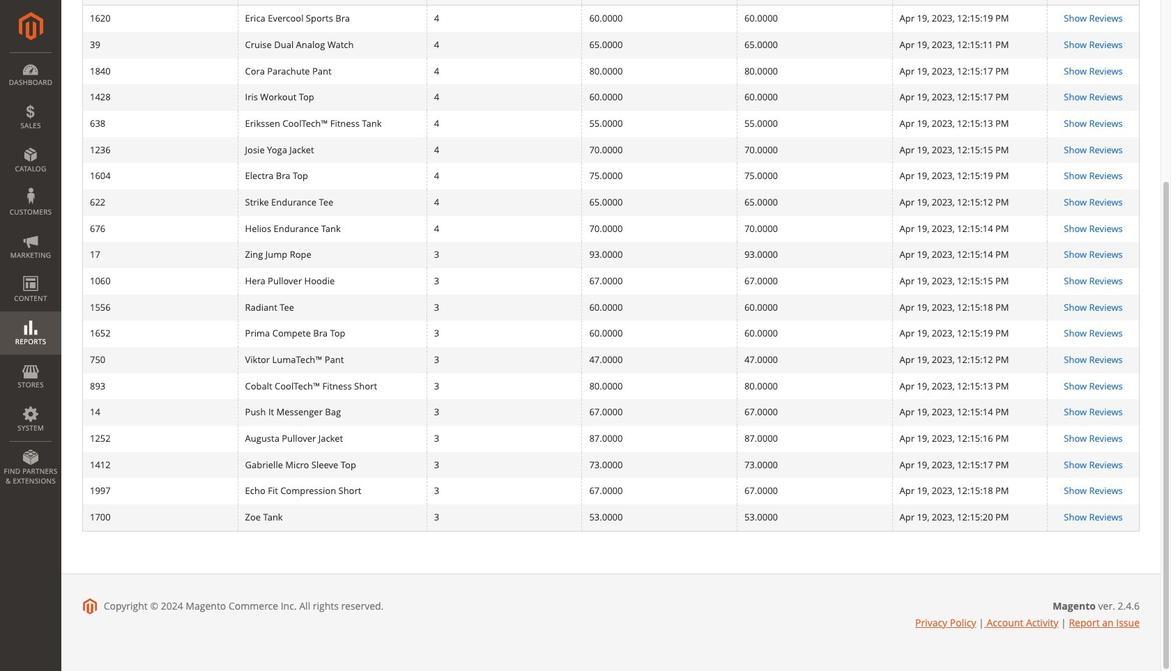 Task type: vqa. For each thing, say whether or not it's contained in the screenshot.
text field
no



Task type: locate. For each thing, give the bounding box(es) containing it.
magento admin panel image
[[18, 12, 43, 40]]

menu bar
[[0, 52, 61, 493]]



